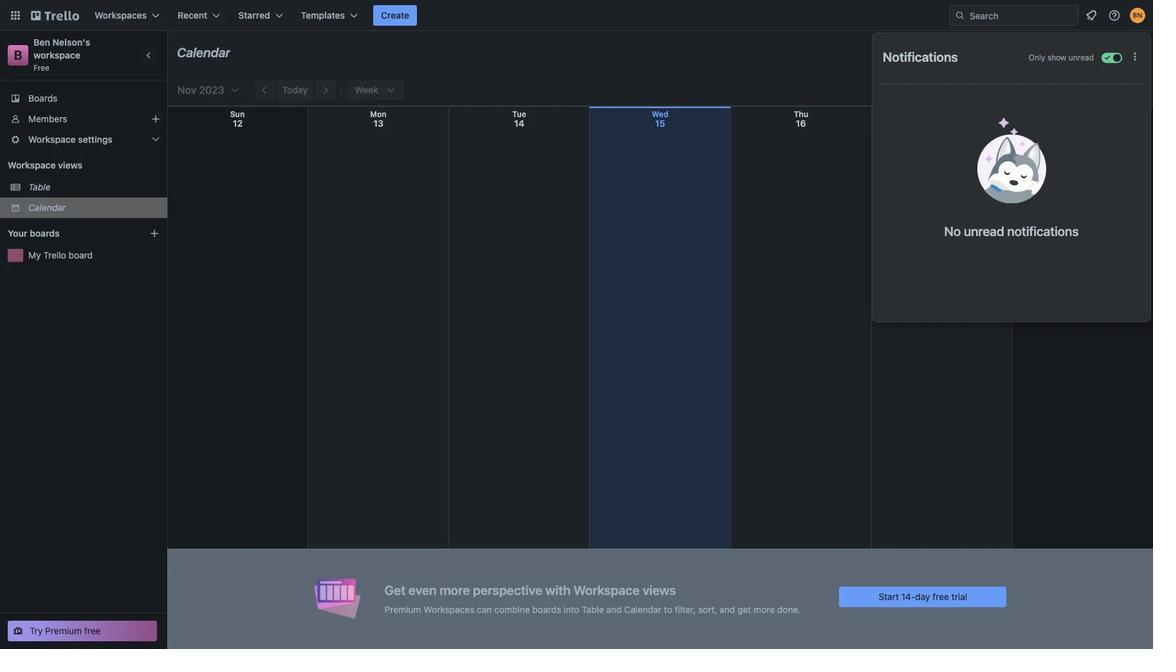 Task type: locate. For each thing, give the bounding box(es) containing it.
0 vertical spatial workspace
[[28, 134, 76, 145]]

1 horizontal spatial premium
[[385, 604, 421, 615]]

your
[[8, 228, 27, 239]]

0 vertical spatial unread
[[1069, 53, 1094, 62]]

1 horizontal spatial and
[[720, 604, 735, 615]]

premium right "try"
[[45, 626, 82, 637]]

1 vertical spatial calendar
[[28, 202, 66, 213]]

no
[[945, 224, 961, 239]]

only
[[1029, 53, 1046, 62]]

1 vertical spatial unread
[[964, 224, 1005, 239]]

1 horizontal spatial boards
[[533, 604, 561, 615]]

0 vertical spatial premium
[[385, 604, 421, 615]]

table
[[28, 181, 50, 192], [582, 604, 604, 615]]

1 vertical spatial workspace
[[8, 160, 56, 171]]

get
[[385, 583, 406, 598]]

starred button
[[231, 5, 291, 26]]

today
[[282, 84, 308, 95]]

calendar link
[[28, 201, 160, 214]]

calendar up your boards
[[28, 202, 66, 213]]

to
[[664, 604, 672, 615]]

workspaces inside get even more perspective with workspace views premium workspaces can combine boards into table and calendar to filter, sort, and get more done.
[[424, 604, 475, 615]]

workspace up into
[[574, 583, 640, 598]]

boards up my
[[30, 228, 60, 239]]

more
[[440, 583, 470, 598], [754, 604, 775, 615]]

workspace inside dropdown button
[[28, 134, 76, 145]]

1 vertical spatial free
[[84, 626, 101, 637]]

0 vertical spatial workspaces
[[95, 10, 147, 21]]

0 vertical spatial views
[[58, 160, 82, 171]]

1 horizontal spatial calendar
[[177, 45, 231, 60]]

workspace
[[28, 134, 76, 145], [8, 160, 56, 171], [574, 583, 640, 598]]

workspace down workspace settings
[[8, 160, 56, 171]]

workspace for workspace settings
[[28, 134, 76, 145]]

day
[[915, 591, 930, 602]]

0 vertical spatial calendar
[[177, 45, 231, 60]]

Search field
[[965, 6, 1078, 25]]

premium inside try premium free button
[[45, 626, 82, 637]]

unread right the show
[[1069, 53, 1094, 62]]

1 vertical spatial views
[[643, 583, 676, 598]]

workspace settings button
[[0, 129, 167, 150]]

premium
[[385, 604, 421, 615], [45, 626, 82, 637]]

table inside get even more perspective with workspace views premium workspaces can combine boards into table and calendar to filter, sort, and get more done.
[[582, 604, 604, 615]]

workspace navigation collapse icon image
[[140, 46, 158, 64]]

2 vertical spatial calendar
[[624, 604, 662, 615]]

recent button
[[170, 5, 228, 26]]

create
[[381, 10, 409, 21]]

more right the get
[[754, 604, 775, 615]]

workspaces
[[95, 10, 147, 21], [424, 604, 475, 615]]

can
[[477, 604, 492, 615]]

your boards with 1 items element
[[8, 226, 130, 241]]

free right the day
[[933, 591, 949, 602]]

and
[[606, 604, 622, 615], [720, 604, 735, 615]]

1 horizontal spatial more
[[754, 604, 775, 615]]

start 14-day free trial
[[879, 591, 967, 602]]

0 horizontal spatial workspaces
[[95, 10, 147, 21]]

0 vertical spatial free
[[933, 591, 949, 602]]

ben nelson's workspace free
[[33, 37, 93, 73]]

tue
[[512, 109, 526, 119]]

workspace
[[33, 50, 80, 60]]

settings
[[78, 134, 113, 145]]

templates button
[[293, 5, 366, 26]]

wed
[[652, 109, 669, 119]]

0 horizontal spatial unread
[[964, 224, 1005, 239]]

workspaces up workspace navigation collapse icon
[[95, 10, 147, 21]]

and left the get
[[720, 604, 735, 615]]

1 vertical spatial workspaces
[[424, 604, 475, 615]]

boards
[[30, 228, 60, 239], [533, 604, 561, 615]]

calendar left to
[[624, 604, 662, 615]]

b
[[14, 48, 22, 62]]

1 horizontal spatial free
[[933, 591, 949, 602]]

free right "try"
[[84, 626, 101, 637]]

1 horizontal spatial unread
[[1069, 53, 1094, 62]]

views up to
[[643, 583, 676, 598]]

2 vertical spatial workspace
[[574, 583, 640, 598]]

calendar down recent popup button
[[177, 45, 231, 60]]

table down workspace views
[[28, 181, 50, 192]]

2 horizontal spatial calendar
[[624, 604, 662, 615]]

free
[[933, 591, 949, 602], [84, 626, 101, 637]]

0 horizontal spatial premium
[[45, 626, 82, 637]]

trello
[[43, 250, 66, 261]]

0 horizontal spatial boards
[[30, 228, 60, 239]]

workspace settings
[[28, 134, 113, 145]]

notifications
[[1008, 224, 1079, 239]]

recent
[[178, 10, 207, 21]]

my
[[28, 250, 41, 261]]

unread
[[1069, 53, 1094, 62], [964, 224, 1005, 239]]

Calendar text field
[[177, 41, 231, 65]]

trial
[[952, 591, 967, 602]]

filters button
[[1092, 42, 1141, 63]]

premium down get at the bottom of page
[[385, 604, 421, 615]]

ben
[[33, 37, 50, 48]]

0 horizontal spatial table
[[28, 181, 50, 192]]

primary element
[[0, 0, 1153, 31]]

1 horizontal spatial views
[[643, 583, 676, 598]]

only show unread
[[1029, 53, 1094, 62]]

unread right no
[[964, 224, 1005, 239]]

0 vertical spatial table
[[28, 181, 50, 192]]

your boards
[[8, 228, 60, 239]]

free
[[33, 63, 50, 73]]

0 horizontal spatial and
[[606, 604, 622, 615]]

calendar
[[177, 45, 231, 60], [28, 202, 66, 213], [624, 604, 662, 615]]

into
[[564, 604, 579, 615]]

workspace down members
[[28, 134, 76, 145]]

more right even
[[440, 583, 470, 598]]

0 vertical spatial more
[[440, 583, 470, 598]]

views down workspace settings
[[58, 160, 82, 171]]

table right into
[[582, 604, 604, 615]]

1 horizontal spatial workspaces
[[424, 604, 475, 615]]

show
[[1048, 53, 1067, 62]]

0 horizontal spatial free
[[84, 626, 101, 637]]

thu
[[794, 109, 809, 119]]

0 horizontal spatial more
[[440, 583, 470, 598]]

and right into
[[606, 604, 622, 615]]

15
[[655, 118, 665, 129]]

workspace for workspace views
[[8, 160, 56, 171]]

1 vertical spatial boards
[[533, 604, 561, 615]]

2 and from the left
[[720, 604, 735, 615]]

table link
[[28, 181, 160, 194]]

no unread notifications
[[945, 224, 1079, 239]]

free inside 'link'
[[933, 591, 949, 602]]

members link
[[0, 109, 167, 129]]

boards link
[[0, 88, 167, 109]]

1 horizontal spatial table
[[582, 604, 604, 615]]

nelson's
[[52, 37, 90, 48]]

views
[[58, 160, 82, 171], [643, 583, 676, 598]]

1 vertical spatial premium
[[45, 626, 82, 637]]

views inside get even more perspective with workspace views premium workspaces can combine boards into table and calendar to filter, sort, and get more done.
[[643, 583, 676, 598]]

taco image
[[977, 118, 1046, 203]]

16
[[796, 118, 806, 129]]

add board image
[[149, 228, 160, 239]]

workspaces down even
[[424, 604, 475, 615]]

boards down with
[[533, 604, 561, 615]]

workspaces button
[[87, 5, 167, 26]]

1 vertical spatial table
[[582, 604, 604, 615]]



Task type: describe. For each thing, give the bounding box(es) containing it.
free inside button
[[84, 626, 101, 637]]

notifications
[[883, 50, 958, 64]]

calendar inside get even more perspective with workspace views premium workspaces can combine boards into table and calendar to filter, sort, and get more done.
[[624, 604, 662, 615]]

sort,
[[698, 604, 717, 615]]

filters
[[1111, 47, 1137, 58]]

14
[[514, 118, 525, 129]]

workspace views
[[8, 160, 82, 171]]

start 14-day free trial link
[[839, 587, 1007, 607]]

members
[[28, 113, 67, 124]]

try premium free
[[30, 626, 101, 637]]

back to home image
[[31, 5, 79, 26]]

get even more perspective with workspace views premium workspaces can combine boards into table and calendar to filter, sort, and get more done.
[[385, 583, 801, 615]]

week
[[355, 84, 378, 95]]

open information menu image
[[1108, 9, 1121, 22]]

0 notifications image
[[1084, 8, 1099, 23]]

perspective
[[473, 583, 543, 598]]

workspaces inside popup button
[[95, 10, 147, 21]]

ben nelson (bennelson96) image
[[1130, 8, 1146, 23]]

ben nelson's workspace link
[[33, 37, 93, 60]]

boards
[[28, 93, 58, 104]]

start
[[879, 591, 899, 602]]

sun
[[230, 109, 245, 119]]

1 vertical spatial more
[[754, 604, 775, 615]]

b link
[[8, 45, 28, 66]]

14-
[[902, 591, 915, 602]]

with
[[545, 583, 571, 598]]

my trello board
[[28, 250, 93, 261]]

even
[[409, 583, 437, 598]]

search image
[[955, 10, 965, 21]]

try premium free button
[[8, 621, 157, 642]]

1 and from the left
[[606, 604, 622, 615]]

0 horizontal spatial views
[[58, 160, 82, 171]]

0 vertical spatial boards
[[30, 228, 60, 239]]

boards inside get even more perspective with workspace views premium workspaces can combine boards into table and calendar to filter, sort, and get more done.
[[533, 604, 561, 615]]

mon
[[370, 109, 387, 119]]

my trello board link
[[28, 249, 160, 262]]

nov
[[178, 84, 196, 96]]

get
[[738, 604, 751, 615]]

create button
[[373, 5, 417, 26]]

starred
[[238, 10, 270, 21]]

nov 2023 button
[[172, 80, 240, 100]]

2023
[[199, 84, 224, 96]]

combine
[[494, 604, 530, 615]]

nov 2023
[[178, 84, 224, 96]]

premium inside get even more perspective with workspace views premium workspaces can combine boards into table and calendar to filter, sort, and get more done.
[[385, 604, 421, 615]]

week button
[[347, 80, 404, 100]]

done.
[[777, 604, 801, 615]]

13
[[374, 118, 384, 129]]

try
[[30, 626, 43, 637]]

0 horizontal spatial calendar
[[28, 202, 66, 213]]

workspace inside get even more perspective with workspace views premium workspaces can combine boards into table and calendar to filter, sort, and get more done.
[[574, 583, 640, 598]]

templates
[[301, 10, 345, 21]]

filter,
[[675, 604, 696, 615]]

board
[[69, 250, 93, 261]]

today button
[[277, 80, 313, 100]]

12
[[233, 118, 243, 129]]



Task type: vqa. For each thing, say whether or not it's contained in the screenshot.
& corresponding to design
no



